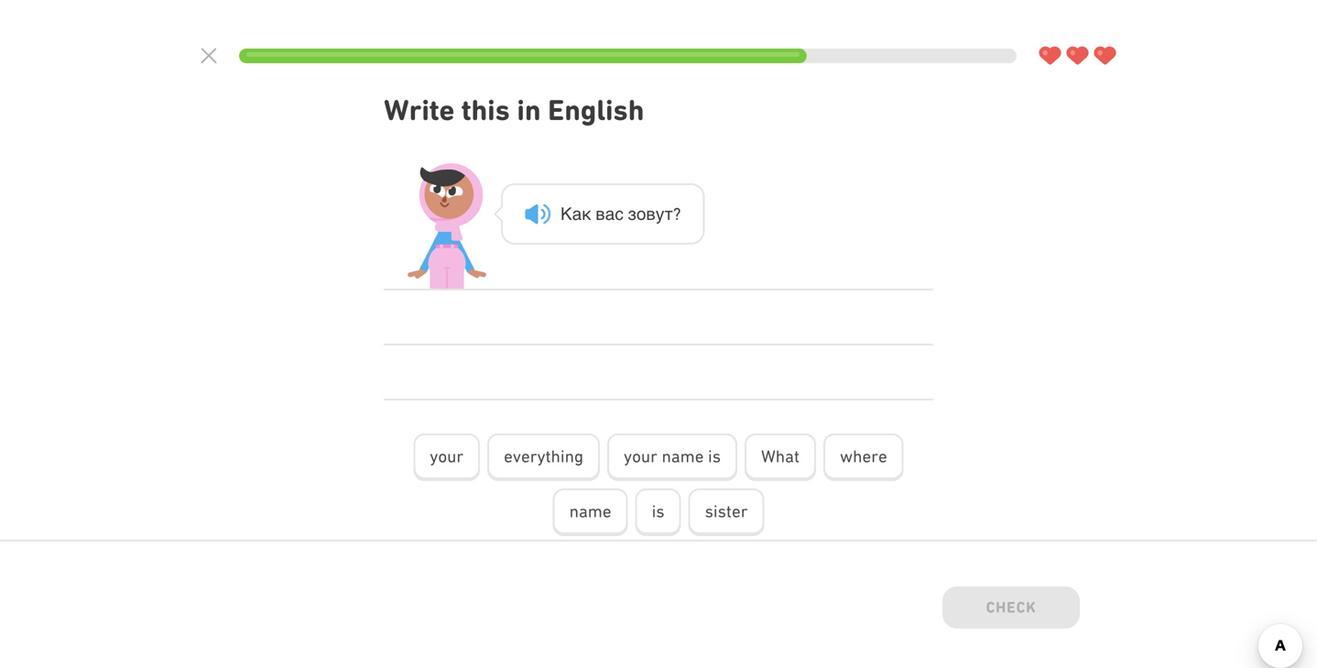 Task type: locate. For each thing, give the bounding box(es) containing it.
з
[[628, 204, 637, 224]]

0 horizontal spatial а
[[572, 204, 582, 224]]

к
[[582, 204, 592, 224]]

is down your name is button at the bottom of the page
[[652, 501, 665, 521]]

а
[[572, 204, 582, 224], [605, 204, 615, 224]]

what
[[762, 446, 800, 466]]

у
[[656, 204, 665, 224]]

в
[[596, 204, 605, 224], [646, 204, 656, 224]]

а for в
[[605, 204, 615, 224]]

1 vertical spatial name
[[570, 501, 612, 521]]

в а с
[[596, 204, 624, 224]]

0 horizontal spatial в
[[596, 204, 605, 224]]

is
[[708, 446, 721, 466], [652, 501, 665, 521]]

в right к
[[596, 204, 605, 224]]

is up sister
[[708, 446, 721, 466]]

0 vertical spatial is
[[708, 446, 721, 466]]

progress bar
[[239, 49, 1017, 63]]

name up is button
[[662, 446, 704, 466]]

your for your name is
[[624, 446, 658, 466]]

check
[[987, 598, 1037, 616]]

1 а from the left
[[572, 204, 582, 224]]

where
[[840, 446, 888, 466]]

1 your from the left
[[430, 446, 464, 466]]

о
[[637, 204, 646, 224]]

your
[[430, 446, 464, 466], [624, 446, 658, 466]]

1 horizontal spatial your
[[624, 446, 658, 466]]

everything button
[[488, 434, 600, 481]]

1 horizontal spatial name
[[662, 446, 704, 466]]

1 horizontal spatial а
[[605, 204, 615, 224]]

2 your from the left
[[624, 446, 658, 466]]

name left is button
[[570, 501, 612, 521]]

0 horizontal spatial is
[[652, 501, 665, 521]]

а left в а с
[[572, 204, 582, 224]]

в left т on the top right of page
[[646, 204, 656, 224]]

name
[[662, 446, 704, 466], [570, 501, 612, 521]]

0 horizontal spatial name
[[570, 501, 612, 521]]

your name is button
[[608, 434, 738, 481]]

к а к
[[561, 204, 592, 224]]

this
[[462, 93, 510, 127]]

what button
[[745, 434, 816, 481]]

name button
[[553, 489, 628, 536]]

0 vertical spatial name
[[662, 446, 704, 466]]

2 а from the left
[[605, 204, 615, 224]]

0 horizontal spatial your
[[430, 446, 464, 466]]

а left з
[[605, 204, 615, 224]]

1 horizontal spatial в
[[646, 204, 656, 224]]



Task type: describe. For each thing, give the bounding box(es) containing it.
1 в from the left
[[596, 204, 605, 224]]

т
[[665, 204, 673, 224]]

2 в from the left
[[646, 204, 656, 224]]

is button
[[636, 489, 681, 536]]

english
[[548, 93, 645, 127]]

where button
[[824, 434, 904, 481]]

sister
[[705, 501, 748, 521]]

in
[[517, 93, 541, 127]]

your for your
[[430, 446, 464, 466]]

1 vertical spatial is
[[652, 501, 665, 521]]

write this in english
[[384, 93, 645, 127]]

your button
[[414, 434, 480, 481]]

1 horizontal spatial is
[[708, 446, 721, 466]]

з о в у т ?
[[628, 204, 681, 224]]

а for к
[[572, 204, 582, 224]]

everything
[[504, 446, 584, 466]]

к
[[561, 204, 572, 224]]

your name is
[[624, 446, 721, 466]]

?
[[673, 204, 681, 224]]

check button
[[943, 586, 1080, 632]]

sister button
[[689, 489, 765, 536]]

write
[[384, 93, 455, 127]]

с
[[615, 204, 624, 224]]



Task type: vqa. For each thing, say whether or not it's contained in the screenshot.
rightmost a
no



